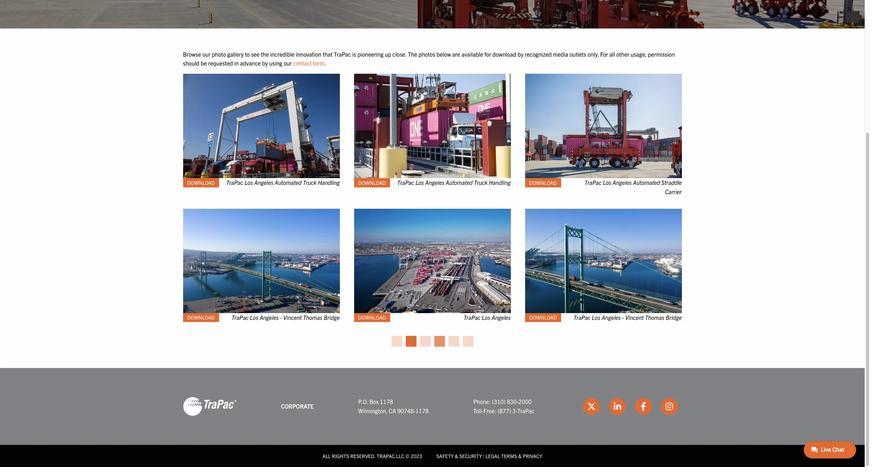 Task type: vqa. For each thing, say whether or not it's contained in the screenshot.
PICK
no



Task type: describe. For each thing, give the bounding box(es) containing it.
corporate
[[281, 403, 314, 410]]

box
[[370, 398, 379, 405]]

all rights reserved. trapac llc © 2023
[[323, 453, 422, 459]]

recognized
[[525, 51, 552, 58]]

requested
[[208, 60, 233, 67]]

legal terms & privacy link
[[486, 453, 543, 459]]

outlets
[[570, 51, 587, 58]]

only.
[[588, 51, 599, 58]]

using
[[269, 60, 282, 67]]

available
[[462, 51, 483, 58]]

main content containing browse our photo gallery to see the incredible innovation that trapac is pioneering up close. the photos below are available for download by recognized media outlets only. for all other usage, permission should be requested in advance by using our
[[176, 50, 689, 347]]

1 vertical spatial our
[[284, 60, 292, 67]]

footer containing p.o. box 1178
[[0, 368, 865, 467]]

all
[[610, 51, 615, 58]]

below
[[437, 51, 451, 58]]

privacy
[[523, 453, 543, 459]]

toll-
[[474, 407, 484, 414]]

other
[[617, 51, 630, 58]]

contact form link
[[293, 60, 325, 67]]

download link for 1st trapac los angeles - vincent thomas bridge image from the left
[[183, 313, 219, 322]]

for
[[601, 51, 608, 58]]

wilmington,
[[358, 407, 388, 414]]

for
[[485, 51, 491, 58]]

advance
[[240, 60, 261, 67]]

1 trapac los angeles automated truck handling from the left
[[226, 179, 340, 186]]

830-
[[507, 398, 519, 405]]

trapac los angeles image
[[354, 209, 511, 313]]

bridge for second trapac los angeles - vincent thomas bridge image
[[666, 314, 682, 321]]

innovation
[[296, 51, 322, 58]]

pioneering
[[358, 51, 384, 58]]

automated for trapac los angeles automated straddle carrier image
[[633, 179, 660, 186]]

2 vincent from the left
[[626, 314, 644, 321]]

contact form .
[[293, 60, 326, 67]]

see
[[251, 51, 260, 58]]

©
[[406, 453, 410, 459]]

2 trapac los angeles automated truck handling from the left
[[397, 179, 511, 186]]

90748-
[[398, 407, 416, 414]]

trapac inside 'browse our photo gallery to see the incredible innovation that trapac is pioneering up close. the photos below are available for download by recognized media outlets only. for all other usage, permission should be requested in advance by using our'
[[334, 51, 351, 58]]

permission
[[648, 51, 675, 58]]

usage,
[[631, 51, 647, 58]]

media
[[553, 51, 568, 58]]

2 truck from the left
[[474, 179, 488, 186]]

phone:
[[474, 398, 491, 405]]

p.o. box 1178 wilmington, ca 90748-1178
[[358, 398, 429, 414]]

trapac inside the trapac los angeles automated straddle carrier
[[585, 179, 602, 186]]

2 trapac los angeles - vincent thomas bridge image from the left
[[525, 209, 682, 313]]

p.o.
[[358, 398, 368, 405]]

the
[[408, 51, 417, 58]]

contact
[[293, 60, 312, 67]]

|
[[483, 453, 485, 459]]

download link for trapac los angeles automated straddle carrier image
[[525, 178, 561, 187]]

photo
[[212, 51, 226, 58]]

straddle
[[662, 179, 682, 186]]

los inside the trapac los angeles automated straddle carrier
[[603, 179, 612, 186]]

llc
[[396, 453, 405, 459]]

photos
[[419, 51, 435, 58]]

security
[[460, 453, 482, 459]]

browse our photo gallery to see the incredible innovation that trapac is pioneering up close. the photos below are available for download by recognized media outlets only. for all other usage, permission should be requested in advance by using our
[[183, 51, 675, 67]]

2 - from the left
[[622, 314, 624, 321]]

legal
[[486, 453, 500, 459]]

browse
[[183, 51, 201, 58]]



Task type: locate. For each thing, give the bounding box(es) containing it.
trapac los angeles
[[464, 314, 511, 321]]

1 automated from the left
[[275, 179, 302, 186]]

2 & from the left
[[518, 453, 522, 459]]

form
[[313, 60, 325, 67]]

to
[[245, 51, 250, 58]]

-
[[280, 314, 282, 321], [622, 314, 624, 321]]

1 horizontal spatial trapac los angeles - vincent thomas bridge
[[574, 314, 682, 321]]

download link
[[183, 178, 219, 187], [354, 178, 390, 187], [525, 178, 561, 187], [183, 313, 219, 322], [354, 313, 390, 322], [525, 313, 561, 322]]

phone: (310) 830-2000 toll-free: (877) 3-trapac
[[474, 398, 535, 414]]

bridge
[[324, 314, 340, 321], [666, 314, 682, 321]]

rights
[[332, 453, 349, 459]]

1 truck from the left
[[303, 179, 317, 186]]

reserved.
[[350, 453, 376, 459]]

that
[[323, 51, 333, 58]]

(310)
[[492, 398, 506, 405]]

&
[[455, 453, 458, 459], [518, 453, 522, 459]]

1178
[[380, 398, 393, 405], [416, 407, 429, 414]]

1 trapac los angeles automated truck handling image from the left
[[183, 74, 340, 178]]

trapac los angeles - vincent thomas bridge image
[[183, 209, 340, 313], [525, 209, 682, 313]]

1 horizontal spatial vincent
[[626, 314, 644, 321]]

trapac inside phone: (310) 830-2000 toll-free: (877) 3-trapac
[[518, 407, 535, 414]]

1 vincent from the left
[[283, 314, 302, 321]]

trapac los angeles - vincent thomas bridge
[[232, 314, 340, 321], [574, 314, 682, 321]]

1178 up ca
[[380, 398, 393, 405]]

2 horizontal spatial automated
[[633, 179, 660, 186]]

.
[[325, 60, 326, 67]]

0 horizontal spatial trapac los angeles - vincent thomas bridge image
[[183, 209, 340, 313]]

1 horizontal spatial trapac los angeles automated truck handling
[[397, 179, 511, 186]]

2 trapac los angeles - vincent thomas bridge from the left
[[574, 314, 682, 321]]

1 & from the left
[[455, 453, 458, 459]]

0 horizontal spatial -
[[280, 314, 282, 321]]

0 horizontal spatial 1178
[[380, 398, 393, 405]]

automated for first trapac los angeles automated truck handling image from left
[[275, 179, 302, 186]]

vincent
[[283, 314, 302, 321], [626, 314, 644, 321]]

corporate image
[[183, 397, 237, 417]]

1 trapac los angeles - vincent thomas bridge from the left
[[232, 314, 340, 321]]

1 horizontal spatial &
[[518, 453, 522, 459]]

is
[[352, 51, 356, 58]]

all
[[323, 453, 331, 459]]

terms
[[501, 453, 517, 459]]

truck
[[303, 179, 317, 186], [474, 179, 488, 186]]

tab panel
[[176, 74, 689, 335]]

1 thomas from the left
[[303, 314, 323, 321]]

0 horizontal spatial by
[[262, 60, 268, 67]]

& right safety
[[455, 453, 458, 459]]

angeles
[[254, 179, 274, 186], [425, 179, 445, 186], [613, 179, 632, 186], [260, 314, 279, 321], [492, 314, 511, 321], [602, 314, 621, 321]]

trapac
[[377, 453, 395, 459]]

los
[[245, 179, 253, 186], [416, 179, 424, 186], [603, 179, 612, 186], [250, 314, 258, 321], [482, 314, 491, 321], [592, 314, 601, 321]]

are
[[453, 51, 460, 58]]

be
[[201, 60, 207, 67]]

0 horizontal spatial bridge
[[324, 314, 340, 321]]

0 vertical spatial by
[[518, 51, 524, 58]]

tab panel containing trapac los angeles automated truck handling
[[176, 74, 689, 335]]

by
[[518, 51, 524, 58], [262, 60, 268, 67]]

thomas for 1st trapac los angeles - vincent thomas bridge image from the left
[[303, 314, 323, 321]]

1 trapac los angeles - vincent thomas bridge image from the left
[[183, 209, 340, 313]]

trapac los angeles automated truck handling image
[[183, 74, 340, 178], [354, 74, 511, 178]]

3 automated from the left
[[633, 179, 660, 186]]

3-
[[513, 407, 518, 414]]

1 horizontal spatial our
[[284, 60, 292, 67]]

0 horizontal spatial &
[[455, 453, 458, 459]]

1 vertical spatial 1178
[[416, 407, 429, 414]]

0 horizontal spatial trapac los angeles automated truck handling image
[[183, 74, 340, 178]]

close.
[[393, 51, 407, 58]]

1 horizontal spatial bridge
[[666, 314, 682, 321]]

1 handling from the left
[[318, 179, 340, 186]]

safety & security link
[[437, 453, 482, 459]]

by down the the
[[262, 60, 268, 67]]

trapac los angeles automated truck handling
[[226, 179, 340, 186], [397, 179, 511, 186]]

0 horizontal spatial thomas
[[303, 314, 323, 321]]

download link for first trapac los angeles automated truck handling image from left
[[183, 178, 219, 187]]

up
[[385, 51, 391, 58]]

2 thomas from the left
[[645, 314, 665, 321]]

free:
[[484, 407, 496, 414]]

incredible
[[270, 51, 295, 58]]

download link for trapac los angeles image
[[354, 313, 390, 322]]

2 bridge from the left
[[666, 314, 682, 321]]

thomas for second trapac los angeles - vincent thomas bridge image
[[645, 314, 665, 321]]

our
[[203, 51, 211, 58], [284, 60, 292, 67]]

the
[[261, 51, 269, 58]]

should
[[183, 60, 199, 67]]

automated for second trapac los angeles automated truck handling image
[[446, 179, 473, 186]]

0 horizontal spatial truck
[[303, 179, 317, 186]]

automated
[[275, 179, 302, 186], [446, 179, 473, 186], [633, 179, 660, 186]]

by right download
[[518, 51, 524, 58]]

1 horizontal spatial automated
[[446, 179, 473, 186]]

trapac
[[334, 51, 351, 58], [226, 179, 243, 186], [397, 179, 414, 186], [585, 179, 602, 186], [232, 314, 249, 321], [464, 314, 481, 321], [574, 314, 591, 321], [518, 407, 535, 414]]

& right terms
[[518, 453, 522, 459]]

2023
[[411, 453, 422, 459]]

our down incredible
[[284, 60, 292, 67]]

ca
[[389, 407, 396, 414]]

download
[[187, 180, 215, 186], [358, 180, 386, 186], [529, 180, 557, 186], [187, 314, 215, 321], [358, 314, 386, 321], [529, 314, 557, 321]]

bridge for 1st trapac los angeles - vincent thomas bridge image from the left
[[324, 314, 340, 321]]

trapac los angeles automated straddle carrier
[[585, 179, 682, 195]]

thomas
[[303, 314, 323, 321], [645, 314, 665, 321]]

in
[[234, 60, 239, 67]]

(877)
[[498, 407, 511, 414]]

handling
[[318, 179, 340, 186], [489, 179, 511, 186]]

0 horizontal spatial trapac los angeles - vincent thomas bridge
[[232, 314, 340, 321]]

1 horizontal spatial by
[[518, 51, 524, 58]]

1 horizontal spatial thomas
[[645, 314, 665, 321]]

1 - from the left
[[280, 314, 282, 321]]

trapac los angeles - vincent thomas bridge for 1st trapac los angeles - vincent thomas bridge image from the left
[[232, 314, 340, 321]]

1 horizontal spatial trapac los angeles automated truck handling image
[[354, 74, 511, 178]]

download
[[493, 51, 517, 58]]

1 horizontal spatial handling
[[489, 179, 511, 186]]

1 horizontal spatial truck
[[474, 179, 488, 186]]

carrier
[[665, 188, 682, 195]]

safety
[[437, 453, 454, 459]]

trapac los angeles automated straddle carrier image
[[525, 74, 682, 178]]

2 automated from the left
[[446, 179, 473, 186]]

0 horizontal spatial trapac los angeles automated truck handling
[[226, 179, 340, 186]]

download link for second trapac los angeles - vincent thomas bridge image
[[525, 313, 561, 322]]

angeles inside the trapac los angeles automated straddle carrier
[[613, 179, 632, 186]]

0 horizontal spatial vincent
[[283, 314, 302, 321]]

download link for second trapac los angeles automated truck handling image
[[354, 178, 390, 187]]

safety & security | legal terms & privacy
[[437, 453, 543, 459]]

1 bridge from the left
[[324, 314, 340, 321]]

gallery
[[227, 51, 244, 58]]

1 vertical spatial by
[[262, 60, 268, 67]]

0 horizontal spatial automated
[[275, 179, 302, 186]]

main content
[[176, 50, 689, 347]]

1 horizontal spatial -
[[622, 314, 624, 321]]

footer
[[0, 368, 865, 467]]

0 horizontal spatial our
[[203, 51, 211, 58]]

0 vertical spatial 1178
[[380, 398, 393, 405]]

1 horizontal spatial trapac los angeles - vincent thomas bridge image
[[525, 209, 682, 313]]

0 vertical spatial our
[[203, 51, 211, 58]]

our up be
[[203, 51, 211, 58]]

2000
[[519, 398, 532, 405]]

2 trapac los angeles automated truck handling image from the left
[[354, 74, 511, 178]]

0 horizontal spatial handling
[[318, 179, 340, 186]]

automated inside the trapac los angeles automated straddle carrier
[[633, 179, 660, 186]]

tab list
[[176, 335, 689, 347]]

1 horizontal spatial 1178
[[416, 407, 429, 414]]

2 handling from the left
[[489, 179, 511, 186]]

1178 right ca
[[416, 407, 429, 414]]

trapac los angeles - vincent thomas bridge for second trapac los angeles - vincent thomas bridge image
[[574, 314, 682, 321]]



